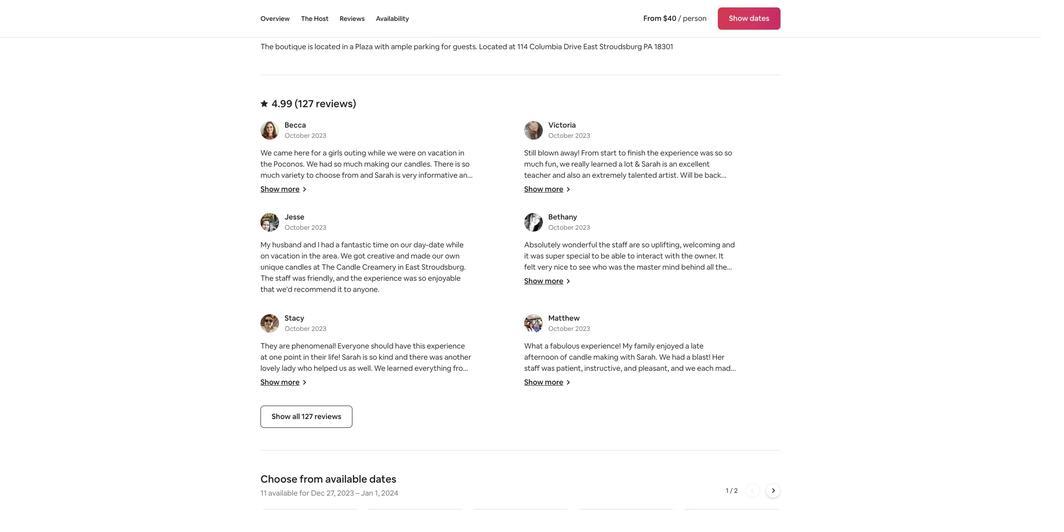 Task type: locate. For each thing, give the bounding box(es) containing it.
boutique
[[275, 42, 306, 52]]

0 horizontal spatial from
[[582, 148, 599, 158]]

well.
[[358, 364, 373, 374]]

an up younger in the right of the page
[[700, 397, 708, 407]]

0 horizontal spatial dates
[[370, 473, 397, 486]]

vacation up there
[[428, 148, 457, 158]]

2023 inside bethany october 2023
[[576, 223, 590, 232]]

show more button for wonderful
[[525, 276, 571, 286]]

2 they from the top
[[261, 397, 278, 407]]

show for absolutely wonderful the staff are so uplifting, welcoming and it was super special  to be able to interact with the owner. it felt very nice to see who was the master mind behind all the creativity!! sarah needs to charge more because it's well worth it! experience for a honeymoon date 10/10 amazing!!!
[[525, 276, 544, 286]]

october for jesse
[[285, 223, 310, 232]]

her
[[713, 353, 725, 362]]

experience
[[661, 148, 699, 158], [364, 274, 402, 283], [427, 341, 465, 351]]

october for matthew
[[549, 325, 574, 333]]

1 vertical spatial start
[[261, 375, 277, 385]]

won't
[[638, 431, 657, 440]]

was down afternoon
[[542, 364, 555, 374]]

2023 inside jesse october 2023
[[312, 223, 327, 232]]

1 vertical spatial east
[[406, 262, 420, 272]]

2 horizontal spatial experience
[[661, 148, 699, 158]]

be left able
[[601, 251, 610, 261]]

0 vertical spatial all
[[707, 262, 714, 272]]

2023 inside the victoria october 2023
[[576, 131, 590, 140]]

we up candle
[[341, 251, 352, 261]]

0 vertical spatial here
[[294, 148, 310, 158]]

blast! up i've
[[318, 386, 337, 396]]

so
[[715, 148, 723, 158], [725, 148, 733, 158], [334, 159, 342, 169], [462, 159, 470, 169], [642, 240, 650, 250], [419, 274, 427, 283], [369, 353, 377, 362], [389, 386, 397, 396]]

1 vertical spatial dates
[[370, 473, 397, 486]]

0 horizontal spatial vacation
[[271, 251, 300, 261]]

jesse image
[[261, 213, 279, 232]]

as right us
[[349, 364, 356, 374]]

more for animal
[[281, 378, 300, 387]]

had up area. at the left of the page
[[321, 240, 334, 250]]

making
[[364, 159, 390, 169], [594, 353, 619, 362]]

more inside the "absolutely wonderful the staff are so uplifting, welcoming and it was super special  to be able to interact with the owner. it felt very nice to see who was the master mind behind all the creativity!! sarah needs to charge more because it's well worth it! experience for a honeymoon date 10/10 amazing!!!"
[[639, 274, 657, 283]]

1 vertical spatial point
[[703, 375, 721, 385]]

our inside 'what a fabulous experience! my family enjoyed a late afternoon of candle making with sarah. we had a blast! her staff was patient, instructive, and pleasant, and we each made unique souvenirs from a great weekend retreat.  as a point of reference, we had two middle schoolers, one high schooler, and a college student in the mix. and everyone had an amazing time! this would also be appropriate for younger children, probably as young as 5 years old.  a great addition to our weekend in the poconos! you won't regret it!'
[[525, 431, 536, 440]]

the down atmosphere
[[356, 408, 368, 418]]

1 vertical spatial i
[[318, 240, 320, 250]]

experience
[[555, 285, 593, 295]]

sarah up going
[[375, 170, 394, 180]]

from up animal
[[453, 364, 470, 374]]

0 vertical spatial they
[[261, 341, 278, 351]]

2 horizontal spatial are
[[629, 240, 640, 250]]

2023 for bethany
[[576, 223, 590, 232]]

making inside we came here for a girls outing while we were on vacation in the poconos. we had so much making our candles. there is so much variety to choose from and sarah is very informative and creative. i definitely recommend going here if you are looking for a fun activity to do.
[[364, 159, 390, 169]]

october for bethany
[[549, 223, 574, 232]]

0 vertical spatial who
[[593, 262, 607, 272]]

much inside still blown away! from start to finish the experience was so so much fun, we really learned a lot & sarah is an excellent teacher and also an extremely talented artist. will be back again !
[[525, 159, 544, 169]]

as inside 'what a fabulous experience! my family enjoyed a late afternoon of candle making with sarah. we had a blast! her staff was patient, instructive, and pleasant, and we each made unique souvenirs from a great weekend retreat.  as a point of reference, we had two middle schoolers, one high schooler, and a college student in the mix. and everyone had an amazing time! this would also be appropriate for younger children, probably as young as 5 years old.  a great addition to our weekend in the poconos! you won't regret it!'
[[687, 375, 696, 385]]

1 vertical spatial /
[[730, 487, 733, 495]]

at up friendly,
[[313, 262, 320, 272]]

vacation inside we came here for a girls outing while we were on vacation in the poconos. we had so much making our candles. there is so much variety to choose from and sarah is very informative and creative. i definitely recommend going here if you are looking for a fun activity to do.
[[428, 148, 457, 158]]

master
[[637, 262, 661, 272]]

2023
[[312, 131, 327, 140], [576, 131, 590, 140], [312, 223, 327, 232], [576, 223, 590, 232], [312, 325, 327, 333], [576, 325, 590, 333], [337, 489, 354, 498]]

1 vertical spatial great
[[675, 420, 693, 429]]

parking
[[414, 42, 440, 52]]

experience up excellent on the right of page
[[661, 148, 699, 158]]

while inside we came here for a girls outing while we were on vacation in the poconos. we had so much making our candles. there is so much variety to choose from and sarah is very informative and creative. i definitely recommend going here if you are looking for a fun activity to do.
[[368, 148, 386, 158]]

2023 left "–"
[[337, 489, 354, 498]]

1 horizontal spatial unique
[[525, 375, 548, 385]]

making up going
[[364, 159, 390, 169]]

october inside matthew october 2023
[[549, 325, 574, 333]]

2023 inside matthew october 2023
[[576, 325, 590, 333]]

with left the sarah.
[[620, 353, 635, 362]]

0 horizontal spatial my
[[261, 240, 271, 250]]

2 as from the left
[[687, 375, 696, 385]]

making inside 'what a fabulous experience! my family enjoyed a late afternoon of candle making with sarah. we had a blast! her staff was patient, instructive, and pleasant, and we each made unique souvenirs from a great weekend retreat.  as a point of reference, we had two middle schoolers, one high schooler, and a college student in the mix. and everyone had an amazing time! this would also be appropriate for younger children, probably as young as 5 years old.  a great addition to our weekend in the poconos! you won't regret it!'
[[594, 353, 619, 362]]

east inside my husband and i had a fantastic time on our day-date while on vacation in the area. we got creative and made our own unique candles at the candle creamery in east stroudsburg. the staff was friendly, and the experience was so enjoyable that we'd recommend it to anyone.
[[406, 262, 420, 272]]

2023 inside stacy october 2023
[[312, 325, 327, 333]]

east right 'drive'
[[584, 42, 598, 52]]

we inside 'what a fabulous experience! my family enjoyed a late afternoon of candle making with sarah. we had a blast! her staff was patient, instructive, and pleasant, and we each made unique souvenirs from a great weekend retreat.  as a point of reference, we had two middle schoolers, one high schooler, and a college student in the mix. and everyone had an amazing time! this would also be appropriate for younger children, probably as young as 5 years old.  a great addition to our weekend in the poconos! you won't regret it!'
[[659, 353, 671, 362]]

1 horizontal spatial one
[[664, 386, 677, 396]]

october inside the victoria october 2023
[[549, 131, 574, 140]]

2023 down matthew
[[576, 325, 590, 333]]

1 horizontal spatial very
[[538, 262, 553, 272]]

a inside still blown away! from start to finish the experience was so so much fun, we really learned a lot & sarah is an excellent teacher and also an extremely talented artist. will be back again !
[[619, 159, 623, 169]]

show more button down "variety"
[[261, 184, 307, 194]]

the down it on the right of the page
[[716, 262, 727, 272]]

2023 up wonderful
[[576, 223, 590, 232]]

1 vertical spatial on
[[390, 240, 399, 250]]

2024
[[381, 489, 398, 498]]

finish!
[[288, 375, 307, 385]]

on up candles.
[[418, 148, 426, 158]]

and inside still blown away! from start to finish the experience was so so much fun, we really learned a lot & sarah is an excellent teacher and also an extremely talented artist. will be back again !
[[553, 170, 566, 180]]

as inside they are phenomenal! everyone should have this experience at one point in their life! sarah is so kind and there was another lovely lady who helped us as well. we learned everything from start to finish! we had a cute doggie and cat join us! as animal people we had a blast! atmosphere is so relaxed and laid back. they want you to be creative and just go with it. one of the best experiences i've had in the northeast.
[[349, 364, 356, 374]]

1 horizontal spatial made
[[716, 364, 735, 374]]

great right a
[[675, 420, 693, 429]]

0 vertical spatial it!
[[547, 285, 553, 295]]

animal
[[447, 375, 469, 385]]

staff inside the "absolutely wonderful the staff are so uplifting, welcoming and it was super special  to be able to interact with the owner. it felt very nice to see who was the master mind behind all the creativity!! sarah needs to charge more because it's well worth it! experience for a honeymoon date 10/10 amazing!!!"
[[612, 240, 628, 250]]

lovely
[[261, 364, 280, 374]]

show more button for a
[[525, 378, 571, 387]]

more down "variety"
[[281, 184, 300, 194]]

also down really at the top right of page
[[567, 170, 581, 180]]

show more button for blown
[[525, 184, 571, 194]]

1 vertical spatial at
[[313, 262, 320, 272]]

fun
[[278, 193, 289, 203]]

one inside 'what a fabulous experience! my family enjoyed a late afternoon of candle making with sarah. we had a blast! her staff was patient, instructive, and pleasant, and we each made unique souvenirs from a great weekend retreat.  as a point of reference, we had two middle schoolers, one high schooler, and a college student in the mix. and everyone had an amazing time! this would also be appropriate for younger children, probably as young as 5 years old.  a great addition to our weekend in the poconos! you won't regret it!'
[[664, 386, 677, 396]]

1 horizontal spatial all
[[707, 262, 714, 272]]

recommend inside my husband and i had a fantastic time on our day-date while on vacation in the area. we got creative and made our own unique candles at the candle creamery in east stroudsburg. the staff was friendly, and the experience was so enjoyable that we'd recommend it to anyone.
[[294, 285, 336, 295]]

from inside still blown away! from start to finish the experience was so so much fun, we really learned a lot & sarah is an excellent teacher and also an extremely talented artist. will be back again !
[[582, 148, 599, 158]]

1 horizontal spatial making
[[594, 353, 619, 362]]

becca image
[[261, 121, 279, 140], [261, 121, 279, 140]]

made
[[411, 251, 431, 261], [716, 364, 735, 374]]

1 vertical spatial made
[[716, 364, 735, 374]]

as inside they are phenomenal! everyone should have this experience at one point in their life! sarah is so kind and there was another lovely lady who helped us as well. we learned everything from start to finish! we had a cute doggie and cat join us! as animal people we had a blast! atmosphere is so relaxed and laid back. they want you to be creative and just go with it. one of the best experiences i've had in the northeast.
[[437, 375, 446, 385]]

matthew october 2023
[[549, 314, 590, 333]]

we inside they are phenomenal! everyone should have this experience at one point in their life! sarah is so kind and there was another lovely lady who helped us as well. we learned everything from start to finish! we had a cute doggie and cat join us! as animal people we had a blast! atmosphere is so relaxed and laid back. they want you to be creative and just go with it. one of the best experiences i've had in the northeast.
[[286, 386, 296, 396]]

located
[[479, 42, 507, 52]]

1 vertical spatial one
[[664, 386, 677, 396]]

map region
[[162, 0, 876, 98]]

to inside still blown away! from start to finish the experience was so so much fun, we really learned a lot & sarah is an excellent teacher and also an extremely talented artist. will be back again !
[[619, 148, 626, 158]]

0 horizontal spatial one
[[269, 353, 282, 362]]

1 vertical spatial weekend
[[538, 431, 569, 440]]

atmosphere
[[338, 386, 381, 396]]

very inside we came here for a girls outing while we were on vacation in the poconos. we had so much making our candles. there is so much variety to choose from and sarah is very informative and creative. i definitely recommend going here if you are looking for a fun activity to do.
[[402, 170, 417, 180]]

my left family
[[623, 341, 633, 351]]

1 horizontal spatial point
[[703, 375, 721, 385]]

1 vertical spatial experience
[[364, 274, 402, 283]]

my inside 'what a fabulous experience! my family enjoyed a late afternoon of candle making with sarah. we had a blast! her staff was patient, instructive, and pleasant, and we each made unique souvenirs from a great weekend retreat.  as a point of reference, we had two middle schoolers, one high schooler, and a college student in the mix. and everyone had an amazing time! this would also be appropriate for younger children, probably as young as 5 years old.  a great addition to our weekend in the poconos! you won't regret it!'
[[623, 341, 633, 351]]

1 horizontal spatial here
[[393, 182, 409, 191]]

0 vertical spatial very
[[402, 170, 417, 180]]

0 vertical spatial on
[[418, 148, 426, 158]]

for down needs
[[595, 285, 604, 295]]

0 horizontal spatial date
[[429, 240, 445, 250]]

the
[[301, 14, 313, 23], [261, 42, 274, 52], [322, 262, 335, 272], [261, 274, 274, 283]]

2023 inside becca october 2023
[[312, 131, 327, 140]]

back.
[[454, 386, 472, 396]]

as down would
[[587, 420, 595, 429]]

on inside we came here for a girls outing while we were on vacation in the poconos. we had so much making our candles. there is so much variety to choose from and sarah is very informative and creative. i definitely recommend going here if you are looking for a fun activity to do.
[[418, 148, 426, 158]]

0 horizontal spatial making
[[364, 159, 390, 169]]

probably
[[555, 420, 586, 429]]

felt
[[525, 262, 536, 272]]

matthew image
[[525, 315, 543, 333], [525, 315, 543, 333]]

show more
[[261, 184, 300, 194], [525, 184, 564, 194], [525, 276, 564, 286], [261, 378, 300, 387], [525, 378, 564, 387]]

one up everyone
[[664, 386, 677, 396]]

outing
[[344, 148, 366, 158]]

schoolers,
[[628, 386, 662, 396]]

1 horizontal spatial start
[[601, 148, 617, 158]]

are
[[431, 182, 441, 191], [629, 240, 640, 250], [279, 341, 290, 351]]

a down reference,
[[539, 397, 543, 407]]

1 horizontal spatial great
[[675, 420, 693, 429]]

choose from available dates 11 available for dec 27, 2023 – jan 1, 2024
[[261, 473, 398, 498]]

two
[[587, 386, 601, 396]]

report
[[739, 20, 753, 26]]

the boutique is located in a plaza with ample parking for guests. located at 114 columbia drive east stroudsburg pa 18301
[[261, 42, 674, 52]]

talented
[[628, 170, 657, 180]]

point inside 'what a fabulous experience! my family enjoyed a late afternoon of candle making with sarah. we had a blast! her staff was patient, instructive, and pleasant, and we each made unique souvenirs from a great weekend retreat.  as a point of reference, we had two middle schoolers, one high schooler, and a college student in the mix. and everyone had an amazing time! this would also be appropriate for younger children, probably as young as 5 years old.  a great addition to our weekend in the poconos! you won't regret it!'
[[703, 375, 721, 385]]

had inside we came here for a girls outing while we were on vacation in the poconos. we had so much making our candles. there is so much variety to choose from and sarah is very informative and creative. i definitely recommend going here if you are looking for a fun activity to do.
[[319, 159, 332, 169]]

1 horizontal spatial it
[[525, 251, 529, 261]]

we down 'helped'
[[309, 375, 320, 385]]

our inside we came here for a girls outing while we were on vacation in the poconos. we had so much making our candles. there is so much variety to choose from and sarah is very informative and creative. i definitely recommend going here if you are looking for a fun activity to do.
[[391, 159, 403, 169]]

they up lovely
[[261, 341, 278, 351]]

2 vertical spatial an
[[700, 397, 708, 407]]

1 horizontal spatial from
[[644, 13, 662, 23]]

from
[[644, 13, 662, 23], [582, 148, 599, 158]]

because
[[659, 274, 688, 283]]

are up interact on the right of page
[[629, 240, 640, 250]]

staff up "we'd"
[[275, 274, 291, 283]]

i down jesse october 2023
[[318, 240, 320, 250]]

it up felt
[[525, 251, 529, 261]]

1 horizontal spatial i
[[318, 240, 320, 250]]

available up "–"
[[325, 473, 367, 486]]

1 horizontal spatial vacation
[[428, 148, 457, 158]]

great up the middle
[[607, 375, 625, 385]]

show more for absolutely wonderful the staff are so uplifting, welcoming and it was super special  to be able to interact with the owner. it felt very nice to see who was the master mind behind all the creativity!! sarah needs to charge more because it's well worth it! experience for a honeymoon date 10/10 amazing!!!
[[525, 276, 564, 286]]

show more button for came
[[261, 184, 307, 194]]

0 horizontal spatial very
[[402, 170, 417, 180]]

sarah up experience
[[562, 274, 581, 283]]

dates inside choose from available dates 11 available for dec 27, 2023 – jan 1, 2024
[[370, 473, 397, 486]]

at
[[509, 42, 516, 52], [313, 262, 320, 272], [261, 353, 268, 362]]

from inside we came here for a girls outing while we were on vacation in the poconos. we had so much making our candles. there is so much variety to choose from and sarah is very informative and creative. i definitely recommend going here if you are looking for a fun activity to do.
[[342, 170, 359, 180]]

0 horizontal spatial staff
[[275, 274, 291, 283]]

this
[[413, 341, 426, 351]]

show more down felt
[[525, 276, 564, 286]]

is inside still blown away! from start to finish the experience was so so much fun, we really learned a lot & sarah is an excellent teacher and also an extremely talented artist. will be back again !
[[663, 159, 668, 169]]

creative inside they are phenomenal! everyone should have this experience at one point in their life! sarah is so kind and there was another lovely lady who helped us as well. we learned everything from start to finish! we had a cute doggie and cat join us! as animal people we had a blast! atmosphere is so relaxed and laid back. they want you to be creative and just go with it. one of the best experiences i've had in the northeast.
[[331, 397, 359, 407]]

show more down teacher
[[525, 184, 564, 194]]

with inside they are phenomenal! everyone should have this experience at one point in their life! sarah is so kind and there was another lovely lady who helped us as well. we learned everything from start to finish! we had a cute doggie and cat join us! as animal people we had a blast! atmosphere is so relaxed and laid back. they want you to be creative and just go with it. one of the best experiences i've had in the northeast.
[[400, 397, 415, 407]]

sarah right &
[[642, 159, 661, 169]]

patient,
[[557, 364, 583, 374]]

anyone.
[[353, 285, 380, 295]]

to right needs
[[605, 274, 612, 283]]

2 vertical spatial at
[[261, 353, 268, 362]]

also down mix.
[[612, 408, 625, 418]]

while
[[368, 148, 386, 158], [446, 240, 464, 250]]

it! right 'regret'
[[682, 431, 688, 440]]

one up lovely
[[269, 353, 282, 362]]

1 vertical spatial staff
[[275, 274, 291, 283]]

bethany image
[[525, 213, 543, 232], [525, 213, 543, 232]]

it's
[[690, 274, 699, 283]]

0 horizontal spatial at
[[261, 353, 268, 362]]

i inside my husband and i had a fantastic time on our day-date while on vacation in the area. we got creative and made our own unique candles at the candle creamery in east stroudsburg. the staff was friendly, and the experience was so enjoyable that we'd recommend it to anyone.
[[318, 240, 320, 250]]

2023 for victoria
[[576, 131, 590, 140]]

it down candle
[[338, 285, 342, 295]]

0 vertical spatial available
[[325, 473, 367, 486]]

stacy image
[[261, 315, 279, 333], [261, 315, 279, 333]]

blown
[[538, 148, 559, 158]]

be down excellent on the right of page
[[694, 170, 703, 180]]

excellent
[[679, 159, 710, 169]]

experience up another
[[427, 341, 465, 351]]

us
[[339, 364, 347, 374]]

to left anyone.
[[344, 285, 352, 295]]

0 horizontal spatial learned
[[387, 364, 413, 374]]

be up 5
[[627, 408, 636, 418]]

that
[[261, 285, 275, 295]]

1 as from the left
[[437, 375, 446, 385]]

experiences
[[278, 408, 319, 418]]

dates inside "link"
[[750, 13, 770, 23]]

from inside they are phenomenal! everyone should have this experience at one point in their life! sarah is so kind and there was another lovely lady who helped us as well. we learned everything from start to finish! we had a cute doggie and cat join us! as animal people we had a blast! atmosphere is so relaxed and laid back. they want you to be creative and just go with it. one of the best experiences i've had in the northeast.
[[453, 364, 470, 374]]

had down finish! on the bottom of page
[[298, 386, 311, 396]]

sarah inside still blown away! from start to finish the experience was so so much fun, we really learned a lot & sarah is an excellent teacher and also an extremely talented artist. will be back again !
[[642, 159, 661, 169]]

we down enjoyed
[[659, 353, 671, 362]]

on right "time"
[[390, 240, 399, 250]]

made down her on the bottom of page
[[716, 364, 735, 374]]

dec
[[311, 489, 325, 498]]

0 horizontal spatial /
[[678, 13, 682, 23]]

our down were
[[391, 159, 403, 169]]

appropriate
[[638, 408, 678, 418]]

0 vertical spatial while
[[368, 148, 386, 158]]

a
[[754, 20, 757, 26], [350, 42, 354, 52], [323, 148, 327, 158], [619, 159, 623, 169], [272, 193, 276, 203], [336, 240, 340, 250], [606, 285, 610, 295], [545, 341, 549, 351], [686, 341, 690, 351], [687, 353, 691, 362], [337, 375, 341, 385], [601, 375, 605, 385], [698, 375, 702, 385], [312, 386, 316, 396], [539, 397, 543, 407]]

is
[[308, 42, 313, 52], [455, 159, 461, 169], [663, 159, 668, 169], [396, 170, 401, 180], [363, 353, 368, 362], [383, 386, 388, 396]]

2023 for jesse
[[312, 223, 327, 232]]

our
[[391, 159, 403, 169], [401, 240, 412, 250], [432, 251, 444, 261], [525, 431, 536, 440]]

we inside my husband and i had a fantastic time on our day-date while on vacation in the area. we got creative and made our own unique candles at the candle creamery in east stroudsburg. the staff was friendly, and the experience was so enjoyable that we'd recommend it to anyone.
[[341, 251, 352, 261]]

october inside becca october 2023
[[285, 131, 310, 140]]

2023 for stacy
[[312, 325, 327, 333]]

phenomenal!
[[292, 341, 336, 351]]

who
[[593, 262, 607, 272], [298, 364, 312, 374]]

had right i've
[[334, 408, 347, 418]]

0 horizontal spatial here
[[294, 148, 310, 158]]

0 horizontal spatial great
[[607, 375, 625, 385]]

1 horizontal spatial blast!
[[693, 353, 711, 362]]

2023 up area. at the left of the page
[[312, 223, 327, 232]]

0 horizontal spatial east
[[406, 262, 420, 272]]

1 horizontal spatial it!
[[682, 431, 688, 440]]

it inside the "absolutely wonderful the staff are so uplifting, welcoming and it was super special  to be able to interact with the owner. it felt very nice to see who was the master mind behind all the creativity!! sarah needs to charge more because it's well worth it! experience for a honeymoon date 10/10 amazing!!!"
[[525, 251, 529, 261]]

map data ©2023 google
[[597, 20, 647, 26]]

0 vertical spatial my
[[261, 240, 271, 250]]

0 vertical spatial learned
[[591, 159, 617, 169]]

staff inside my husband and i had a fantastic time on our day-date while on vacation in the area. we got creative and made our own unique candles at the candle creamery in east stroudsburg. the staff was friendly, and the experience was so enjoyable that we'd recommend it to anyone.
[[275, 274, 291, 283]]

to up the 127 at the left bottom of page
[[312, 397, 319, 407]]

1 vertical spatial unique
[[525, 375, 548, 385]]

made inside my husband and i had a fantastic time on our day-date while on vacation in the area. we got creative and made our own unique candles at the candle creamery in east stroudsburg. the staff was friendly, and the experience was so enjoyable that we'd recommend it to anyone.
[[411, 251, 431, 261]]

0 vertical spatial also
[[567, 170, 581, 180]]

bethany october 2023
[[549, 212, 590, 232]]

so inside the "absolutely wonderful the staff are so uplifting, welcoming and it was super special  to be able to interact with the owner. it felt very nice to see who was the master mind behind all the creativity!! sarah needs to charge more because it's well worth it! experience for a honeymoon date 10/10 amazing!!!"
[[642, 240, 650, 250]]

ample
[[391, 42, 412, 52]]

1 vertical spatial also
[[612, 408, 625, 418]]

/ right $40 at the right top
[[678, 13, 682, 23]]

–
[[356, 489, 360, 498]]

0 vertical spatial date
[[429, 240, 445, 250]]

1 vertical spatial they
[[261, 397, 278, 407]]

each
[[697, 364, 714, 374]]

0 horizontal spatial i
[[292, 182, 293, 191]]

laid
[[440, 386, 452, 396]]

from
[[342, 170, 359, 180], [453, 364, 470, 374], [583, 375, 600, 385], [300, 473, 323, 486]]

more for experience
[[545, 276, 564, 286]]

1 vertical spatial vacation
[[271, 251, 300, 261]]

best
[[261, 408, 276, 418]]

a left lot
[[619, 159, 623, 169]]

to up definitely
[[306, 170, 314, 180]]

october for stacy
[[285, 325, 310, 333]]

while inside my husband and i had a fantastic time on our day-date while on vacation in the area. we got creative and made our own unique candles at the candle creamery in east stroudsburg. the staff was friendly, and the experience was so enjoyable that we'd recommend it to anyone.
[[446, 240, 464, 250]]

is up well.
[[363, 353, 368, 362]]

from up two
[[583, 375, 600, 385]]

was up excellent on the right of page
[[700, 148, 714, 158]]

0 vertical spatial blast!
[[693, 353, 711, 362]]

you
[[624, 431, 637, 440]]

0 horizontal spatial as
[[349, 364, 356, 374]]

in up would
[[600, 397, 605, 407]]

creative down atmosphere
[[331, 397, 359, 407]]

vacation inside my husband and i had a fantastic time on our day-date while on vacation in the area. we got creative and made our own unique candles at the candle creamery in east stroudsburg. the staff was friendly, and the experience was so enjoyable that we'd recommend it to anyone.
[[271, 251, 300, 261]]

with down "relaxed"
[[400, 397, 415, 407]]

much down outing
[[344, 159, 363, 169]]

at up lovely
[[261, 353, 268, 362]]

list
[[257, 120, 785, 440]]

a inside the "absolutely wonderful the staff are so uplifting, welcoming and it was super special  to be able to interact with the owner. it felt very nice to see who was the master mind behind all the creativity!! sarah needs to charge more because it's well worth it! experience for a honeymoon date 10/10 amazing!!!"
[[606, 285, 610, 295]]

point up lady
[[284, 353, 302, 362]]

had
[[319, 159, 332, 169], [321, 240, 334, 250], [672, 353, 685, 362], [322, 375, 335, 385], [298, 386, 311, 396], [573, 386, 586, 396], [685, 397, 698, 407], [334, 408, 347, 418]]

0 horizontal spatial unique
[[261, 262, 284, 272]]

and inside the "absolutely wonderful the staff are so uplifting, welcoming and it was super special  to be able to interact with the owner. it felt very nice to see who was the master mind behind all the creativity!! sarah needs to charge more because it's well worth it! experience for a honeymoon date 10/10 amazing!!!"
[[722, 240, 735, 250]]

it.
[[416, 397, 423, 407]]

weekend up schoolers,
[[627, 375, 658, 385]]

0 horizontal spatial an
[[582, 170, 591, 180]]

are inside we came here for a girls outing while we were on vacation in the poconos. we had so much making our candles. there is so much variety to choose from and sarah is very informative and creative. i definitely recommend going here if you are looking for a fun activity to do.
[[431, 182, 441, 191]]

the up behind
[[682, 251, 693, 261]]

very up if
[[402, 170, 417, 180]]

much
[[344, 159, 363, 169], [525, 159, 544, 169], [261, 170, 280, 180]]

as up 'high'
[[687, 375, 696, 385]]

0 vertical spatial at
[[509, 42, 516, 52]]

from right choose
[[342, 170, 359, 180]]

terms of use link
[[706, 20, 734, 26]]

a down 'helped'
[[312, 386, 316, 396]]

0 horizontal spatial experience
[[364, 274, 402, 283]]

at inside my husband and i had a fantastic time on our day-date while on vacation in the area. we got creative and made our own unique candles at the candle creamery in east stroudsburg. the staff was friendly, and the experience was so enjoyable that we'd recommend it to anyone.
[[313, 262, 320, 272]]

1 horizontal spatial experience
[[427, 341, 465, 351]]

1 vertical spatial from
[[582, 148, 599, 158]]

october inside bethany october 2023
[[549, 223, 574, 232]]

they
[[261, 341, 278, 351], [261, 397, 278, 407]]

1 vertical spatial blast!
[[318, 386, 337, 396]]

will
[[680, 170, 693, 180]]

2 vertical spatial are
[[279, 341, 290, 351]]

with
[[375, 42, 390, 52], [665, 251, 680, 261], [620, 353, 635, 362], [400, 397, 415, 407]]

show more for what a fabulous experience! my family enjoyed a late afternoon of candle making with sarah. we had a blast! her staff was patient, instructive, and pleasant, and we each made unique souvenirs from a great weekend retreat.  as a point of reference, we had two middle schoolers, one high schooler, and a college student in the mix. and everyone had an amazing time! this would also be appropriate for younger children, probably as young as 5 years old.  a great addition to our weekend in the poconos! you won't regret it!
[[525, 378, 564, 387]]

&
[[635, 159, 640, 169]]

are down informative
[[431, 182, 441, 191]]

with up the mind
[[665, 251, 680, 261]]

1 vertical spatial you
[[298, 397, 310, 407]]

person
[[683, 13, 707, 23]]

the
[[647, 148, 659, 158], [261, 159, 272, 169], [599, 240, 611, 250], [309, 251, 321, 261], [682, 251, 693, 261], [624, 262, 635, 272], [716, 262, 727, 272], [351, 274, 362, 283], [449, 397, 461, 407], [607, 397, 619, 407], [356, 408, 368, 418], [578, 431, 590, 440]]

1 horizontal spatial staff
[[525, 364, 540, 374]]

date inside the "absolutely wonderful the staff are so uplifting, welcoming and it was super special  to be able to interact with the owner. it felt very nice to see who was the master mind behind all the creativity!! sarah needs to charge more because it's well worth it! experience for a honeymoon date 10/10 amazing!!!"
[[654, 285, 670, 295]]

show more down lady
[[261, 378, 300, 387]]

with inside the "absolutely wonderful the staff are so uplifting, welcoming and it was super special  to be able to interact with the owner. it felt very nice to see who was the master mind behind all the creativity!! sarah needs to charge more because it's well worth it! experience for a honeymoon date 10/10 amazing!!!"
[[665, 251, 680, 261]]

1 they from the top
[[261, 341, 278, 351]]

welcoming
[[683, 240, 721, 250]]

show more down "variety"
[[261, 184, 300, 194]]

with inside 'what a fabulous experience! my family enjoyed a late afternoon of candle making with sarah. we had a blast! her staff was patient, instructive, and pleasant, and we each made unique souvenirs from a great weekend retreat.  as a point of reference, we had two middle schoolers, one high schooler, and a college student in the mix. and everyone had an amazing time! this would also be appropriate for younger children, probably as young as 5 years old.  a great addition to our weekend in the poconos! you won't regret it!'
[[620, 353, 635, 362]]

0 vertical spatial an
[[669, 159, 678, 169]]

more down lady
[[281, 378, 300, 387]]

on up that
[[261, 251, 269, 261]]

0 horizontal spatial all
[[293, 412, 300, 422]]

2 vertical spatial staff
[[525, 364, 540, 374]]

october down matthew
[[549, 325, 574, 333]]

poconos.
[[274, 159, 305, 169]]

their
[[311, 353, 327, 362]]

of down "laid"
[[440, 397, 448, 407]]

available
[[325, 473, 367, 486], [268, 489, 298, 498]]

october inside stacy october 2023
[[285, 325, 310, 333]]

years
[[634, 420, 652, 429]]

1 horizontal spatial east
[[584, 42, 598, 52]]

show more button for are
[[261, 378, 307, 387]]

wonderful
[[562, 240, 597, 250]]

we down souvenirs at the right of page
[[561, 386, 571, 396]]

0 vertical spatial point
[[284, 353, 302, 362]]

start up extremely
[[601, 148, 617, 158]]

1 horizontal spatial while
[[446, 240, 464, 250]]

unique inside 'what a fabulous experience! my family enjoyed a late afternoon of candle making with sarah. we had a blast! her staff was patient, instructive, and pleasant, and we each made unique souvenirs from a great weekend retreat.  as a point of reference, we had two middle schoolers, one high schooler, and a college student in the mix. and everyone had an amazing time! this would also be appropriate for younger children, probably as young as 5 years old.  a great addition to our weekend in the poconos! you won't regret it!'
[[525, 375, 548, 385]]

experience down creamery
[[364, 274, 402, 283]]

show for we came here for a girls outing while we were on vacation in the poconos. we had so much making our candles. there is so much variety to choose from and sarah is very informative and creative. i definitely recommend going here if you are looking for a fun activity to do.
[[261, 184, 280, 194]]

1 horizontal spatial creative
[[367, 251, 395, 261]]

1 vertical spatial my
[[623, 341, 633, 351]]

one
[[269, 353, 282, 362], [664, 386, 677, 396]]

0 horizontal spatial while
[[368, 148, 386, 158]]

1 vertical spatial who
[[298, 364, 312, 374]]

0 horizontal spatial blast!
[[318, 386, 337, 396]]

show for still blown away! from start to finish the experience was so so much fun, we really learned a lot & sarah is an excellent teacher and also an extremely talented artist. will be back again !
[[525, 184, 544, 194]]

activity
[[291, 193, 316, 203]]

show for they are phenomenal! everyone should have this experience at one point in their life! sarah is so kind and there was another lovely lady who helped us as well. we learned everything from start to finish! we had a cute doggie and cat join us! as animal people we had a blast! atmosphere is so relaxed and laid back. they want you to be creative and just go with it. one of the best experiences i've had in the northeast.
[[261, 378, 280, 387]]

4.99 (127 reviews)
[[272, 97, 356, 110]]

1 vertical spatial making
[[594, 353, 619, 362]]

2 horizontal spatial on
[[418, 148, 426, 158]]



Task type: vqa. For each thing, say whether or not it's contained in the screenshot.
retreat.
yes



Task type: describe. For each thing, give the bounding box(es) containing it.
error
[[768, 20, 778, 26]]

overview
[[261, 14, 290, 23]]

a left plaza
[[350, 42, 354, 52]]

jesse
[[285, 212, 305, 222]]

also inside 'what a fabulous experience! my family enjoyed a late afternoon of candle making with sarah. we had a blast! her staff was patient, instructive, and pleasant, and we each made unique souvenirs from a great weekend retreat.  as a point of reference, we had two middle schoolers, one high schooler, and a college student in the mix. and everyone had an amazing time! this would also be appropriate for younger children, probably as young as 5 years old.  a great addition to our weekend in the poconos! you won't regret it!'
[[612, 408, 625, 418]]

10/10
[[672, 285, 690, 295]]

i inside we came here for a girls outing while we were on vacation in the poconos. we had so much making our candles. there is so much variety to choose from and sarah is very informative and creative. i definitely recommend going here if you are looking for a fun activity to do.
[[292, 182, 293, 191]]

experience inside they are phenomenal! everyone should have this experience at one point in their life! sarah is so kind and there was another lovely lady who helped us as well. we learned everything from start to finish! we had a cute doggie and cat join us! as animal people we had a blast! atmosphere is so relaxed and laid back. they want you to be creative and just go with it. one of the best experiences i've had in the northeast.
[[427, 341, 465, 351]]

was inside 'what a fabulous experience! my family enjoyed a late afternoon of candle making with sarah. we had a blast! her staff was patient, instructive, and pleasant, and we each made unique souvenirs from a great weekend retreat.  as a point of reference, we had two middle schoolers, one high schooler, and a college student in the mix. and everyone had an amazing time! this would also be appropriate for younger children, probably as young as 5 years old.  a great addition to our weekend in the poconos! you won't regret it!'
[[542, 364, 555, 374]]

choose
[[261, 473, 298, 486]]

are inside they are phenomenal! everyone should have this experience at one point in their life! sarah is so kind and there was another lovely lady who helped us as well. we learned everything from start to finish! we had a cute doggie and cat join us! as animal people we had a blast! atmosphere is so relaxed and laid back. they want you to be creative and just go with it. one of the best experiences i've had in the northeast.
[[279, 341, 290, 351]]

blast! inside they are phenomenal! everyone should have this experience at one point in their life! sarah is so kind and there was another lovely lady who helped us as well. we learned everything from start to finish! we had a cute doggie and cat join us! as animal people we had a blast! atmosphere is so relaxed and laid back. they want you to be creative and just go with it. one of the best experiences i've had in the northeast.
[[318, 386, 337, 396]]

was inside they are phenomenal! everyone should have this experience at one point in their life! sarah is so kind and there was another lovely lady who helped us as well. we learned everything from start to finish! we had a cute doggie and cat join us! as animal people we had a blast! atmosphere is so relaxed and laid back. they want you to be creative and just go with it. one of the best experiences i've had in the northeast.
[[430, 353, 443, 362]]

away!
[[561, 148, 580, 158]]

the down the middle
[[607, 397, 619, 407]]

1 vertical spatial an
[[582, 170, 591, 180]]

to inside my husband and i had a fantastic time on our day-date while on vacation in the area. we got creative and made our own unique candles at the candle creamery in east stroudsburg. the staff was friendly, and the experience was so enjoyable that we'd recommend it to anyone.
[[344, 285, 352, 295]]

of up schooler,
[[723, 375, 730, 385]]

doggie
[[359, 375, 383, 385]]

guests.
[[453, 42, 478, 52]]

bethany
[[549, 212, 578, 222]]

time
[[373, 240, 389, 250]]

extremely
[[592, 170, 627, 180]]

variety
[[281, 170, 305, 180]]

experience inside still blown away! from start to finish the experience was so so much fun, we really learned a lot & sarah is an excellent teacher and also an extremely talented artist. will be back again !
[[661, 148, 699, 158]]

from inside choose from available dates 11 available for dec 27, 2023 – jan 1, 2024
[[300, 473, 323, 486]]

it! inside the "absolutely wonderful the staff are so uplifting, welcoming and it was super special  to be able to interact with the owner. it felt very nice to see who was the master mind behind all the creativity!! sarah needs to charge more because it's well worth it! experience for a honeymoon date 10/10 amazing!!!"
[[547, 285, 553, 295]]

the down probably
[[578, 431, 590, 440]]

the down candle
[[351, 274, 362, 283]]

everything
[[415, 364, 452, 374]]

people
[[261, 386, 285, 396]]

college
[[545, 397, 570, 407]]

was down absolutely
[[531, 251, 544, 261]]

experience!
[[581, 341, 621, 351]]

date inside my husband and i had a fantastic time on our day-date while on vacation in the area. we got creative and made our own unique candles at the candle creamery in east stroudsburg. the staff was friendly, and the experience was so enjoyable that we'd recommend it to anyone.
[[429, 240, 445, 250]]

list containing becca
[[257, 120, 785, 440]]

there
[[410, 353, 428, 362]]

victoria image
[[525, 121, 543, 140]]

show more for still blown away! from start to finish the experience was so so much fun, we really learned a lot & sarah is an excellent teacher and also an extremely talented artist. will be back again !
[[525, 184, 564, 194]]

4.99
[[272, 97, 293, 110]]

victoria
[[549, 120, 576, 130]]

had down enjoyed
[[672, 353, 685, 362]]

0 vertical spatial /
[[678, 13, 682, 23]]

is left located
[[308, 42, 313, 52]]

at inside they are phenomenal! everyone should have this experience at one point in their life! sarah is so kind and there was another lovely lady who helped us as well. we learned everything from start to finish! we had a cute doggie and cat join us! as animal people we had a blast! atmosphere is so relaxed and laid back. they want you to be creative and just go with it. one of the best experiences i've had in the northeast.
[[261, 353, 268, 362]]

point inside they are phenomenal! everyone should have this experience at one point in their life! sarah is so kind and there was another lovely lady who helped us as well. we learned everything from start to finish! we had a cute doggie and cat join us! as animal people we had a blast! atmosphere is so relaxed and laid back. they want you to be creative and just go with it. one of the best experiences i've had in the northeast.
[[284, 353, 302, 362]]

a left girls
[[323, 148, 327, 158]]

sarah inside the "absolutely wonderful the staff are so uplifting, welcoming and it was super special  to be able to interact with the owner. it felt very nice to see who was the master mind behind all the creativity!! sarah needs to charge more because it's well worth it! experience for a honeymoon date 10/10 amazing!!!"
[[562, 274, 581, 283]]

host
[[314, 14, 329, 23]]

google
[[632, 20, 647, 26]]

a left her on the bottom of page
[[687, 353, 691, 362]]

0 vertical spatial weekend
[[627, 375, 658, 385]]

october for victoria
[[549, 131, 574, 140]]

to right special
[[592, 251, 599, 261]]

middle
[[602, 386, 626, 396]]

1 horizontal spatial available
[[325, 473, 367, 486]]

2 horizontal spatial as
[[619, 420, 627, 429]]

columbia
[[530, 42, 562, 52]]

we inside still blown away! from start to finish the experience was so so much fun, we really learned a lot & sarah is an excellent teacher and also an extremely talented artist. will be back again !
[[560, 159, 570, 169]]

teacher
[[525, 170, 551, 180]]

uplifting,
[[652, 240, 682, 250]]

show more for they are phenomenal! everyone should have this experience at one point in their life! sarah is so kind and there was another lovely lady who helped us as well. we learned everything from start to finish! we had a cute doggie and cat join us! as animal people we had a blast! atmosphere is so relaxed and laid back. they want you to be creative and just go with it. one of the best experiences i've had in the northeast.
[[261, 378, 300, 387]]

reviews button
[[340, 0, 365, 37]]

husband
[[272, 240, 302, 250]]

of down fabulous
[[560, 353, 568, 362]]

want
[[279, 397, 296, 407]]

sarah inside they are phenomenal! everyone should have this experience at one point in their life! sarah is so kind and there was another lovely lady who helped us as well. we learned everything from start to finish! we had a cute doggie and cat join us! as animal people we had a blast! atmosphere is so relaxed and laid back. they want you to be creative and just go with it. one of the best experiences i've had in the northeast.
[[342, 353, 361, 362]]

1 vertical spatial available
[[268, 489, 298, 498]]

finish
[[628, 148, 646, 158]]

0 horizontal spatial on
[[261, 251, 269, 261]]

creativity!!
[[525, 274, 560, 283]]

to right able
[[628, 251, 635, 261]]

still
[[525, 148, 537, 158]]

in inside we came here for a girls outing while we were on vacation in the poconos. we had so much making our candles. there is so much variety to choose from and sarah is very informative and creative. i definitely recommend going here if you are looking for a fun activity to do.
[[459, 148, 465, 158]]

reference,
[[525, 386, 560, 396]]

be inside they are phenomenal! everyone should have this experience at one point in their life! sarah is so kind and there was another lovely lady who helped us as well. we learned everything from start to finish! we had a cute doggie and cat join us! as animal people we had a blast! atmosphere is so relaxed and laid back. they want you to be creative and just go with it. one of the best experiences i've had in the northeast.
[[321, 397, 330, 407]]

2023 for becca
[[312, 131, 327, 140]]

who inside they are phenomenal! everyone should have this experience at one point in their life! sarah is so kind and there was another lovely lady who helped us as well. we learned everything from start to finish! we had a cute doggie and cat join us! as animal people we had a blast! atmosphere is so relaxed and laid back. they want you to be creative and just go with it. one of the best experiences i've had in the northeast.
[[298, 364, 312, 374]]

it inside my husband and i had a fantastic time on our day-date while on vacation in the area. we got creative and made our own unique candles at the candle creamery in east stroudsburg. the staff was friendly, and the experience was so enjoyable that we'd recommend it to anyone.
[[338, 285, 342, 295]]

start inside they are phenomenal! everyone should have this experience at one point in their life! sarah is so kind and there was another lovely lady who helped us as well. we learned everything from start to finish! we had a cute doggie and cat join us! as animal people we had a blast! atmosphere is so relaxed and laid back. they want you to be creative and just go with it. one of the best experiences i've had in the northeast.
[[261, 375, 277, 385]]

victoria image
[[525, 121, 543, 140]]

report a map error
[[739, 20, 778, 26]]

show inside "link"
[[729, 13, 749, 23]]

you inside we came here for a girls outing while we were on vacation in the poconos. we had so much making our candles. there is so much variety to choose from and sarah is very informative and creative. i definitely recommend going here if you are looking for a fun activity to do.
[[416, 182, 429, 191]]

pa
[[644, 42, 653, 52]]

the right wonderful
[[599, 240, 611, 250]]

we left came at the left of the page
[[261, 148, 272, 158]]

super
[[546, 251, 565, 261]]

the up that
[[261, 274, 274, 283]]

going
[[372, 182, 392, 191]]

the host
[[301, 14, 329, 23]]

0 vertical spatial from
[[644, 13, 662, 23]]

everyone
[[652, 397, 684, 407]]

we up choose
[[306, 159, 318, 169]]

1 vertical spatial all
[[293, 412, 300, 422]]

2023 inside choose from available dates 11 available for dec 27, 2023 – jan 1, 2024
[[337, 489, 354, 498]]

are inside the "absolutely wonderful the staff are so uplifting, welcoming and it was super special  to be able to interact with the owner. it felt very nice to see who was the master mind behind all the creativity!! sarah needs to charge more because it's well worth it! experience for a honeymoon date 10/10 amazing!!!"
[[629, 240, 640, 250]]

!
[[545, 182, 546, 191]]

our up stroudsburg.
[[432, 251, 444, 261]]

absolutely
[[525, 240, 561, 250]]

report a map error link
[[739, 20, 778, 26]]

for inside 'what a fabulous experience! my family enjoyed a late afternoon of candle making with sarah. we had a blast! her staff was patient, instructive, and pleasant, and we each made unique souvenirs from a great weekend retreat.  as a point of reference, we had two middle schoolers, one high schooler, and a college student in the mix. and everyone had an amazing time! this would also be appropriate for younger children, probably as young as 5 years old.  a great addition to our weekend in the poconos! you won't regret it!'
[[680, 408, 690, 418]]

in down probably
[[571, 431, 576, 440]]

11
[[261, 489, 267, 498]]

1 horizontal spatial on
[[390, 240, 399, 250]]

more right 'again' in the right top of the page
[[545, 184, 564, 194]]

for left girls
[[311, 148, 321, 158]]

to down lady
[[279, 375, 286, 385]]

candles
[[285, 262, 312, 272]]

0 vertical spatial east
[[584, 42, 598, 52]]

is right there
[[455, 159, 461, 169]]

2023 for matthew
[[576, 325, 590, 333]]

we down kind
[[374, 364, 386, 374]]

reviews
[[315, 412, 342, 422]]

a left fun
[[272, 193, 276, 203]]

you inside they are phenomenal! everyone should have this experience at one point in their life! sarah is so kind and there was another lovely lady who helped us as well. we learned everything from start to finish! we had a cute doggie and cat join us! as animal people we had a blast! atmosphere is so relaxed and laid back. they want you to be creative and just go with it. one of the best experiences i've had in the northeast.
[[298, 397, 310, 407]]

retreat.
[[660, 375, 686, 385]]

made inside 'what a fabulous experience! my family enjoyed a late afternoon of candle making with sarah. we had a blast! her staff was patient, instructive, and pleasant, and we each made unique souvenirs from a great weekend retreat.  as a point of reference, we had two middle schoolers, one high schooler, and a college student in the mix. and everyone had an amazing time! this would also be appropriate for younger children, probably as young as 5 years old.  a great addition to our weekend in the poconos! you won't regret it!'
[[716, 364, 735, 374]]

unique inside my husband and i had a fantastic time on our day-date while on vacation in the area. we got creative and made our own unique candles at the candle creamery in east stroudsburg. the staff was friendly, and the experience was so enjoyable that we'd recommend it to anyone.
[[261, 262, 284, 272]]

addition
[[695, 420, 723, 429]]

the left boutique
[[261, 42, 274, 52]]

nice
[[554, 262, 568, 272]]

for inside choose from available dates 11 available for dec 27, 2023 – jan 1, 2024
[[300, 489, 309, 498]]

1 horizontal spatial much
[[344, 159, 363, 169]]

stroudsburg
[[600, 42, 642, 52]]

the up charge
[[624, 262, 635, 272]]

the left area. at the left of the page
[[309, 251, 321, 261]]

also inside still blown away! from start to finish the experience was so so much fun, we really learned a lot & sarah is an excellent teacher and also an extremely talented artist. will be back again !
[[567, 170, 581, 180]]

if
[[410, 182, 415, 191]]

this
[[574, 408, 588, 418]]

learned inside still blown away! from start to finish the experience was so so much fun, we really learned a lot & sarah is an excellent teacher and also an extremely talented artist. will be back again !
[[591, 159, 617, 169]]

was inside still blown away! from start to finish the experience was so so much fun, we really learned a lot & sarah is an excellent teacher and also an extremely talented artist. will be back again !
[[700, 148, 714, 158]]

fantastic
[[341, 240, 371, 250]]

data
[[607, 20, 616, 26]]

2 horizontal spatial at
[[509, 42, 516, 52]]

informative
[[419, 170, 458, 180]]

start inside still blown away! from start to finish the experience was so so much fun, we really learned a lot & sarah is an excellent teacher and also an extremely talented artist. will be back again !
[[601, 148, 617, 158]]

the inside button
[[301, 14, 313, 23]]

0 vertical spatial great
[[607, 375, 625, 385]]

1
[[726, 487, 729, 495]]

pleasant,
[[639, 364, 670, 374]]

a left cute
[[337, 375, 341, 385]]

a down each at the bottom
[[698, 375, 702, 385]]

with right plaza
[[375, 42, 390, 52]]

m
[[662, 20, 666, 26]]

to left do.
[[318, 193, 325, 203]]

to left see
[[570, 262, 577, 272]]

an inside 'what a fabulous experience! my family enjoyed a late afternoon of candle making with sarah. we had a blast! her staff was patient, instructive, and pleasant, and we each made unique souvenirs from a great weekend retreat.  as a point of reference, we had two middle schoolers, one high schooler, and a college student in the mix. and everyone had an amazing time! this would also be appropriate for younger children, probably as young as 5 years old.  a great addition to our weekend in the poconos! you won't regret it!'
[[700, 397, 708, 407]]

were
[[399, 148, 416, 158]]

we left each at the bottom
[[686, 364, 696, 374]]

in left their
[[303, 353, 309, 362]]

experience inside my husband and i had a fantastic time on our day-date while on vacation in the area. we got creative and made our own unique candles at the candle creamery in east stroudsburg. the staff was friendly, and the experience was so enjoyable that we'd recommend it to anyone.
[[364, 274, 402, 283]]

all inside the "absolutely wonderful the staff are so uplifting, welcoming and it was super special  to be able to interact with the owner. it felt very nice to see who was the master mind behind all the creativity!! sarah needs to charge more because it's well worth it! experience for a honeymoon date 10/10 amazing!!!"
[[707, 262, 714, 272]]

the down back.
[[449, 397, 461, 407]]

schooler,
[[695, 386, 725, 396]]

for inside the "absolutely wonderful the staff are so uplifting, welcoming and it was super special  to be able to interact with the owner. it felt very nice to see who was the master mind behind all the creativity!! sarah needs to charge more because it's well worth it! experience for a honeymoon date 10/10 amazing!!!"
[[595, 285, 604, 295]]

had inside my husband and i had a fantastic time on our day-date while on vacation in the area. we got creative and made our own unique candles at the candle creamery in east stroudsburg. the staff was friendly, and the experience was so enjoyable that we'd recommend it to anyone.
[[321, 240, 334, 250]]

who inside the "absolutely wonderful the staff are so uplifting, welcoming and it was super special  to be able to interact with the owner. it felt very nice to see who was the master mind behind all the creativity!! sarah needs to charge more because it's well worth it! experience for a honeymoon date 10/10 amazing!!!"
[[593, 262, 607, 272]]

of left the use
[[721, 20, 725, 26]]

amazing
[[525, 408, 553, 418]]

us!
[[426, 375, 435, 385]]

in down atmosphere
[[349, 408, 355, 418]]

our left 'day-' in the left top of the page
[[401, 240, 412, 250]]

learned inside they are phenomenal! everyone should have this experience at one point in their life! sarah is so kind and there was another lovely lady who helped us as well. we learned everything from start to finish! we had a cute doggie and cat join us! as animal people we had a blast! atmosphere is so relaxed and laid back. they want you to be creative and just go with it. one of the best experiences i've had in the northeast.
[[387, 364, 413, 374]]

show more for we came here for a girls outing while we were on vacation in the poconos. we had so much making our candles. there is so much variety to choose from and sarah is very informative and creative. i definitely recommend going here if you are looking for a fun activity to do.
[[261, 184, 300, 194]]

a left the map
[[754, 20, 757, 26]]

is down were
[[396, 170, 401, 180]]

a left late
[[686, 341, 690, 351]]

the inside we came here for a girls outing while we were on vacation in the poconos. we had so much making our candles. there is so much variety to choose from and sarah is very informative and creative. i definitely recommend going here if you are looking for a fun activity to do.
[[261, 159, 272, 169]]

1 vertical spatial here
[[393, 182, 409, 191]]

in up "candles"
[[302, 251, 308, 261]]

more for schoolers,
[[545, 378, 564, 387]]

the host button
[[301, 0, 329, 37]]

500 m
[[653, 20, 667, 26]]

a down instructive,
[[601, 375, 605, 385]]

of inside they are phenomenal! everyone should have this experience at one point in their life! sarah is so kind and there was another lovely lady who helped us as well. we learned everything from start to finish! we had a cute doggie and cat join us! as animal people we had a blast! atmosphere is so relaxed and laid back. they want you to be creative and just go with it. one of the best experiences i've had in the northeast.
[[440, 397, 448, 407]]

google image
[[263, 14, 294, 26]]

a inside my husband and i had a fantastic time on our day-date while on vacation in the area. we got creative and made our own unique candles at the candle creamery in east stroudsburg. the staff was friendly, and the experience was so enjoyable that we'd recommend it to anyone.
[[336, 240, 340, 250]]

cute
[[342, 375, 358, 385]]

1 horizontal spatial /
[[730, 487, 733, 495]]

candles.
[[404, 159, 432, 169]]

my inside my husband and i had a fantastic time on our day-date while on vacation in the area. we got creative and made our own unique candles at the candle creamery in east stroudsburg. the staff was friendly, and the experience was so enjoyable that we'd recommend it to anyone.
[[261, 240, 271, 250]]

a up afternoon
[[545, 341, 549, 351]]

for left guests.
[[441, 42, 451, 52]]

is up just
[[383, 386, 388, 396]]

came
[[274, 148, 293, 158]]

blast! inside 'what a fabulous experience! my family enjoyed a late afternoon of candle making with sarah. we had a blast! her staff was patient, instructive, and pleasant, and we each made unique souvenirs from a great weekend retreat.  as a point of reference, we had two middle schoolers, one high schooler, and a college student in the mix. and everyone had an amazing time! this would also be appropriate for younger children, probably as young as 5 years old.  a great addition to our weekend in the poconos! you won't regret it!'
[[693, 353, 711, 362]]

we inside we came here for a girls outing while we were on vacation in the poconos. we had so much making our candles. there is so much variety to choose from and sarah is very informative and creative. i definitely recommend going here if you are looking for a fun activity to do.
[[387, 148, 397, 158]]

staff inside 'what a fabulous experience! my family enjoyed a late afternoon of candle making with sarah. we had a blast! her staff was patient, instructive, and pleasant, and we each made unique souvenirs from a great weekend retreat.  as a point of reference, we had two middle schoolers, one high schooler, and a college student in the mix. and everyone had an amazing time! this would also be appropriate for younger children, probably as young as 5 years old.  a great addition to our weekend in the poconos! you won't regret it!'
[[525, 364, 540, 374]]

jesse image
[[261, 213, 279, 232]]

would
[[590, 408, 610, 418]]

instructive,
[[585, 364, 623, 374]]

for down creative.
[[261, 193, 271, 203]]

in right located
[[342, 42, 348, 52]]

more for for
[[281, 184, 300, 194]]

sarah.
[[637, 353, 658, 362]]

the down area. at the left of the page
[[322, 262, 335, 272]]

recommend inside we came here for a girls outing while we were on vacation in the poconos. we had so much making our candles. there is so much variety to choose from and sarah is very informative and creative. i definitely recommend going here if you are looking for a fun activity to do.
[[329, 182, 371, 191]]

was left "enjoyable"
[[404, 274, 417, 283]]

cat
[[400, 375, 411, 385]]

in right creamery
[[398, 262, 404, 272]]

1 horizontal spatial an
[[669, 159, 678, 169]]

1 horizontal spatial as
[[587, 420, 595, 429]]

stroudsburg.
[[422, 262, 466, 272]]

one
[[424, 397, 439, 407]]

afternoon
[[525, 353, 559, 362]]

one inside they are phenomenal! everyone should have this experience at one point in their life! sarah is so kind and there was another lovely lady who helped us as well. we learned everything from start to finish! we had a cute doggie and cat join us! as animal people we had a blast! atmosphere is so relaxed and laid back. they want you to be creative and just go with it. one of the best experiences i've had in the northeast.
[[269, 353, 282, 362]]

from $40 / person
[[644, 13, 707, 23]]

was down "candles"
[[293, 274, 306, 283]]

very inside the "absolutely wonderful the staff are so uplifting, welcoming and it was super special  to be able to interact with the owner. it felt very nice to see who was the master mind behind all the creativity!! sarah needs to charge more because it's well worth it! experience for a honeymoon date 10/10 amazing!!!"
[[538, 262, 553, 272]]

18301
[[655, 42, 674, 52]]

to inside 'what a fabulous experience! my family enjoyed a late afternoon of candle making with sarah. we had a blast! her staff was patient, instructive, and pleasant, and we each made unique souvenirs from a great weekend retreat.  as a point of reference, we had two middle schoolers, one high schooler, and a college student in the mix. and everyone had an amazing time! this would also be appropriate for younger children, probably as young as 5 years old.  a great addition to our weekend in the poconos! you won't regret it!'
[[725, 420, 732, 429]]

october for becca
[[285, 131, 310, 140]]

time!
[[555, 408, 572, 418]]

owner.
[[695, 251, 718, 261]]

it! inside 'what a fabulous experience! my family enjoyed a late afternoon of candle making with sarah. we had a blast! her staff was patient, instructive, and pleasant, and we each made unique souvenirs from a great weekend retreat.  as a point of reference, we had two middle schoolers, one high schooler, and a college student in the mix. and everyone had an amazing time! this would also be appropriate for younger children, probably as young as 5 years old.  a great addition to our weekend in the poconos! you won't regret it!'
[[682, 431, 688, 440]]

availability button
[[376, 0, 409, 37]]

be inside 'what a fabulous experience! my family enjoyed a late afternoon of candle making with sarah. we had a blast! her staff was patient, instructive, and pleasant, and we each made unique souvenirs from a great weekend retreat.  as a point of reference, we had two middle schoolers, one high schooler, and a college student in the mix. and everyone had an amazing time! this would also be appropriate for younger children, probably as young as 5 years old.  a great addition to our weekend in the poconos! you won't regret it!'
[[627, 408, 636, 418]]

the inside still blown away! from start to finish the experience was so so much fun, we really learned a lot & sarah is an excellent teacher and also an extremely talented artist. will be back again !
[[647, 148, 659, 158]]

be inside the "absolutely wonderful the staff are so uplifting, welcoming and it was super special  to be able to interact with the owner. it felt very nice to see who was the master mind behind all the creativity!! sarah needs to charge more because it's well worth it! experience for a honeymoon date 10/10 amazing!!!"
[[601, 251, 610, 261]]

should
[[371, 341, 394, 351]]

was down able
[[609, 262, 622, 272]]

show for what a fabulous experience! my family enjoyed a late afternoon of candle making with sarah. we had a blast! her staff was patient, instructive, and pleasant, and we each made unique souvenirs from a great weekend retreat.  as a point of reference, we had two middle schoolers, one high schooler, and a college student in the mix. and everyone had an amazing time! this would also be appropriate for younger children, probably as young as 5 years old.  a great addition to our weekend in the poconos! you won't regret it!
[[525, 378, 544, 387]]

2
[[735, 487, 738, 495]]

from inside 'what a fabulous experience! my family enjoyed a late afternoon of candle making with sarah. we had a blast! her staff was patient, instructive, and pleasant, and we each made unique souvenirs from a great weekend retreat.  as a point of reference, we had two middle schoolers, one high schooler, and a college student in the mix. and everyone had an amazing time! this would also be appropriate for younger children, probably as young as 5 years old.  a great addition to our weekend in the poconos! you won't regret it!'
[[583, 375, 600, 385]]

had down 'high'
[[685, 397, 698, 407]]

had down 'helped'
[[322, 375, 335, 385]]

0 horizontal spatial much
[[261, 170, 280, 180]]

had up student
[[573, 386, 586, 396]]

worth
[[525, 285, 545, 295]]

regret
[[659, 431, 680, 440]]

join
[[412, 375, 424, 385]]



